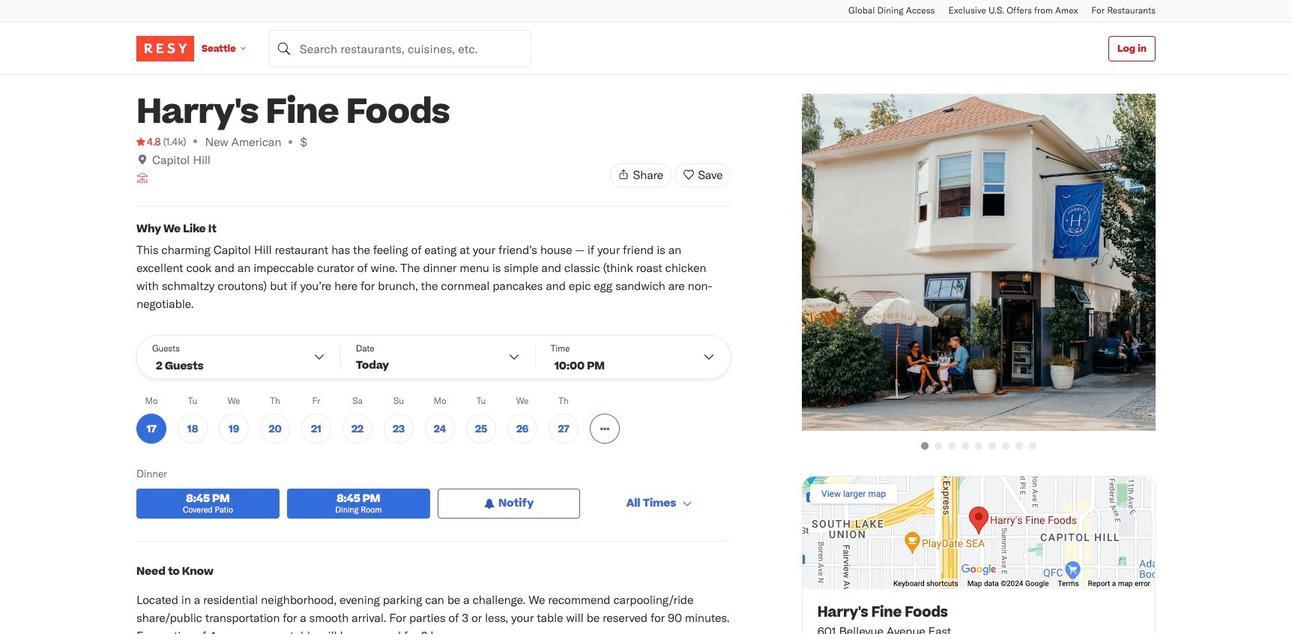 Task type: describe. For each thing, give the bounding box(es) containing it.
4.8 out of 5 stars image
[[136, 134, 161, 149]]

Search restaurants, cuisines, etc. text field
[[269, 30, 532, 67]]



Task type: vqa. For each thing, say whether or not it's contained in the screenshot.
4.4 out of 5 stars icon
no



Task type: locate. For each thing, give the bounding box(es) containing it.
None field
[[269, 30, 532, 67]]



